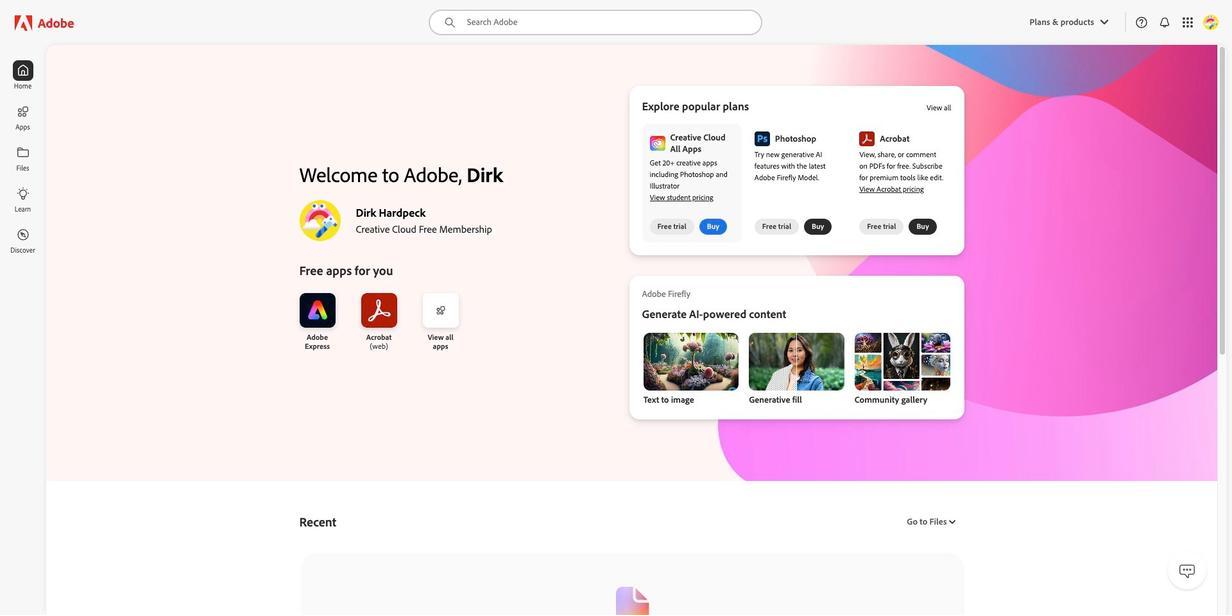 Task type: describe. For each thing, give the bounding box(es) containing it.
Search Adobe search field
[[429, 10, 762, 35]]

community gallery image
[[855, 333, 950, 391]]

acrobat image
[[860, 132, 875, 146]]

photoshop image
[[755, 132, 770, 146]]

generative fill image
[[749, 333, 845, 391]]

text to image image
[[643, 333, 739, 391]]



Task type: locate. For each thing, give the bounding box(es) containing it.
creative cloud all apps image
[[650, 136, 665, 151]]

adobe express image
[[299, 293, 335, 328]]

acrobat image
[[361, 293, 397, 328]]

apps to try element
[[629, 86, 964, 255]]

go to files image
[[947, 519, 955, 524]]

view more image
[[436, 306, 446, 316]]



Task type: vqa. For each thing, say whether or not it's contained in the screenshot.
Community gallery image
yes



